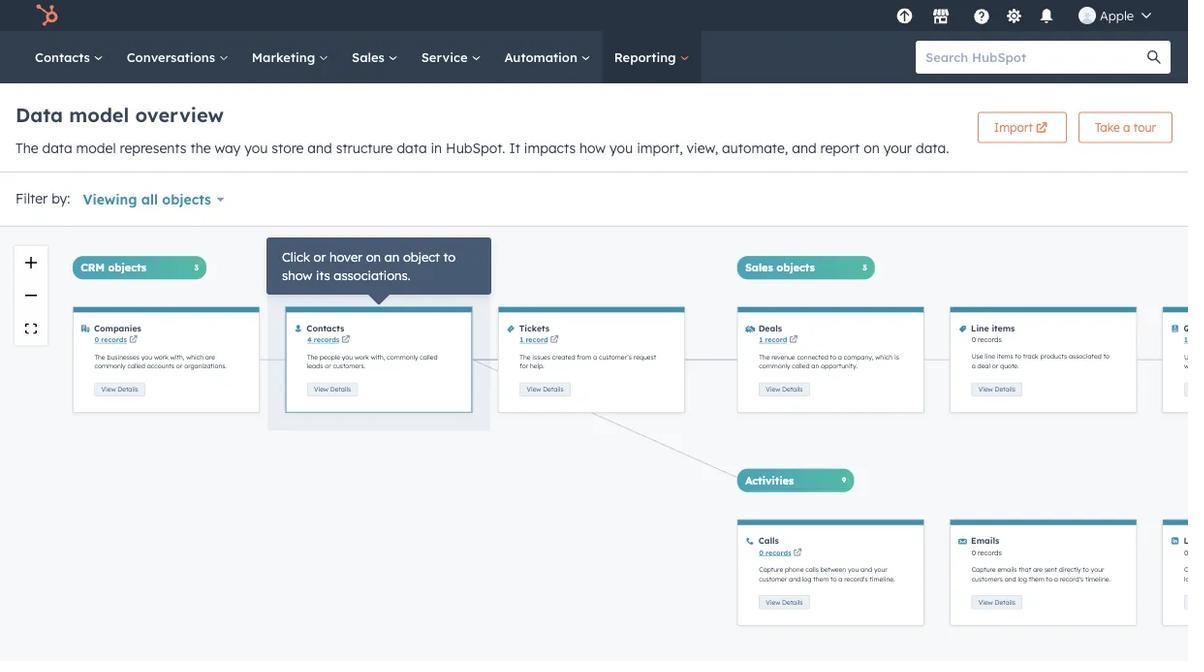 Task type: locate. For each thing, give the bounding box(es) containing it.
accounts
[[147, 362, 174, 370]]

hubspot image
[[35, 4, 58, 27]]

how
[[580, 140, 606, 157]]

view down revenue
[[766, 386, 780, 393]]

a inside the issues created from a customer's request for help.
[[593, 353, 597, 361]]

0 horizontal spatial called
[[128, 362, 145, 370]]

organizations.
[[184, 362, 227, 370]]

them inside 'capture phone calls between you and your customer and log them to a record's timeline.'
[[813, 575, 829, 583]]

details for contacts
[[330, 386, 351, 393]]

log inside 'capture emails that are sent directly to your customers and log them to a record's timeline.'
[[1018, 575, 1027, 583]]

record for tickets
[[526, 336, 548, 344]]

1 horizontal spatial an
[[812, 362, 819, 370]]

show
[[282, 268, 312, 283]]

1 
[[1184, 336, 1188, 344]]

details down help. on the left
[[543, 386, 564, 393]]

or inside the businesses you work with, which are commonly called accounts or organizations.
[[176, 362, 182, 370]]

1 which from the left
[[186, 353, 204, 361]]

data left in
[[397, 140, 427, 157]]

0 horizontal spatial 1
[[520, 336, 524, 344]]

1 horizontal spatial timeline.
[[1085, 575, 1111, 583]]

1 horizontal spatial called
[[420, 353, 438, 361]]

a down between
[[839, 575, 843, 583]]

records inside "link"
[[766, 548, 792, 557]]

you up accounts
[[141, 353, 152, 361]]

a down sent
[[1054, 575, 1058, 583]]

marketplaces button
[[921, 0, 961, 31]]

1 horizontal spatial record
[[765, 336, 787, 344]]

it
[[509, 140, 520, 157]]

structure
[[336, 140, 393, 157]]

items inside use line items to track products associated to a deal or quote.
[[997, 353, 1014, 361]]

marketplaces image
[[932, 9, 950, 26]]

capture inside 'capture emails that are sent directly to your customers and log them to a record's timeline.'
[[972, 565, 996, 573]]

capture up customers
[[972, 565, 996, 573]]

view details
[[101, 386, 138, 393], [314, 386, 351, 393], [527, 386, 564, 393], [766, 386, 803, 393], [979, 386, 1016, 393], [766, 598, 803, 606], [979, 598, 1016, 606]]

view details down customers.
[[314, 386, 351, 393]]

sales link
[[340, 31, 410, 83]]

view details for tickets
[[527, 386, 564, 393]]

and down phone
[[789, 575, 801, 583]]

1 horizontal spatial which
[[875, 353, 893, 361]]

capture for emails
[[972, 565, 996, 573]]

0 vertical spatial contacts
[[35, 49, 94, 65]]

view details button down customers.
[[307, 383, 358, 396]]

products
[[1040, 353, 1067, 361]]

1 data from the left
[[42, 140, 72, 157]]

details
[[118, 386, 138, 393], [330, 386, 351, 393], [543, 386, 564, 393], [782, 386, 803, 393], [995, 386, 1016, 393], [782, 598, 803, 606], [995, 598, 1016, 606]]

contacts down hubspot link
[[35, 49, 94, 65]]

0 horizontal spatial 0 records link
[[94, 336, 127, 344]]

1 horizontal spatial them
[[1029, 575, 1045, 583]]

2 1 record link from the left
[[759, 336, 787, 344]]

1 vertical spatial model
[[76, 140, 116, 157]]

0 horizontal spatial 1 record link
[[520, 336, 548, 344]]

a left deal
[[972, 362, 976, 370]]

0 vertical spatial an
[[385, 249, 400, 265]]

you inside the businesses you work with, which are commonly called accounts or organizations.
[[141, 353, 152, 361]]

1 timeline. from the left
[[1085, 575, 1111, 583]]

1 horizontal spatial work
[[355, 353, 369, 361]]

object
[[403, 249, 440, 265]]

1 record for deals
[[759, 336, 787, 344]]

0 vertical spatial items
[[992, 323, 1015, 334]]

and right store
[[308, 140, 332, 157]]

way
[[215, 140, 241, 157]]

2 timeline. from the left
[[870, 575, 895, 583]]

the inside the people you work with, commonly called leads or customers.
[[307, 353, 318, 361]]

1 record down "tickets"
[[520, 336, 548, 344]]

0 horizontal spatial with,
[[170, 353, 185, 361]]

details for companies
[[118, 386, 138, 393]]

view details button down help. on the left
[[520, 383, 571, 396]]

1 record from the left
[[526, 336, 548, 344]]

which up organizations.
[[186, 353, 204, 361]]

view details button for emails
[[972, 595, 1023, 609]]

calls
[[759, 536, 779, 546]]

records down calls
[[766, 548, 792, 557]]

and inside 'capture emails that are sent directly to your customers and log them to a record's timeline.'
[[1005, 575, 1016, 583]]

issues
[[532, 353, 550, 361]]

1 record link down deals
[[759, 336, 787, 344]]

to up opportunity.
[[830, 353, 836, 361]]

an up associations.
[[385, 249, 400, 265]]

to inside the revenue connected to a company, which is commonly called an opportunity.
[[830, 353, 836, 361]]

1 with, from the left
[[170, 353, 185, 361]]

record's inside 'capture phone calls between you and your customer and log them to a record's timeline.'
[[844, 575, 868, 583]]

2 with, from the left
[[371, 353, 385, 361]]

1 work from the left
[[154, 353, 169, 361]]

a
[[1123, 120, 1131, 135], [593, 353, 597, 361], [838, 353, 842, 361], [972, 362, 976, 370], [1054, 575, 1058, 583], [839, 575, 843, 583]]

2 work from the left
[[355, 353, 369, 361]]

request
[[634, 353, 656, 361]]

work for contacts
[[355, 353, 369, 361]]

which
[[186, 353, 204, 361], [875, 353, 893, 361]]

1
[[520, 336, 524, 344], [759, 336, 763, 344], [1184, 336, 1188, 344]]

customer
[[759, 575, 787, 583]]

an inside the revenue connected to a company, which is commonly called an opportunity.
[[812, 362, 819, 370]]

view details button for deals
[[759, 383, 810, 396]]

bob builder image
[[1079, 7, 1096, 24]]

log inside 'capture phone calls between you and your customer and log them to a record's timeline.'
[[802, 575, 812, 583]]

are
[[205, 353, 215, 361], [1033, 565, 1043, 573]]

commonly down revenue
[[759, 362, 790, 370]]

2 1 record from the left
[[759, 336, 787, 344]]

0 records link down calls
[[759, 548, 792, 557]]

your right between
[[874, 565, 888, 573]]

report
[[821, 140, 860, 157]]

items up quote.
[[997, 353, 1014, 361]]

2 which from the left
[[875, 353, 893, 361]]

view details down businesses
[[101, 386, 138, 393]]

view details for companies
[[101, 386, 138, 393]]

them down that
[[1029, 575, 1045, 583]]

which left is
[[875, 353, 893, 361]]

view details button for companies
[[94, 383, 145, 396]]

1 them from the left
[[1029, 575, 1045, 583]]

the people you work with, commonly called leads or customers.
[[307, 353, 438, 370]]

1 vertical spatial are
[[1033, 565, 1043, 573]]

settings link
[[1002, 5, 1026, 26]]

view details down revenue
[[766, 386, 803, 393]]

with, for contacts
[[371, 353, 385, 361]]

data down data
[[42, 140, 72, 157]]

capture
[[972, 565, 996, 573], [759, 565, 783, 573]]

0 horizontal spatial data
[[42, 140, 72, 157]]

work up customers.
[[355, 353, 369, 361]]

0 horizontal spatial are
[[205, 353, 215, 361]]

store
[[272, 140, 304, 157]]

1 horizontal spatial with,
[[371, 353, 385, 361]]

1 horizontal spatial commonly
[[387, 353, 418, 361]]

0 inside 0 records "link"
[[759, 548, 764, 557]]

and down emails
[[1005, 575, 1016, 583]]

1 record down deals
[[759, 336, 787, 344]]

record down deals
[[765, 336, 787, 344]]

record's down directly
[[1060, 575, 1084, 583]]

1 horizontal spatial record's
[[1060, 575, 1084, 583]]

the up for
[[520, 353, 531, 361]]

1 vertical spatial items
[[997, 353, 1014, 361]]

c
[[1184, 565, 1188, 583]]

0
[[94, 336, 99, 344], [972, 336, 976, 344], [759, 548, 764, 557], [972, 548, 976, 557]]

details for tickets
[[543, 386, 564, 393]]

1 1 record from the left
[[520, 336, 548, 344]]

a right from
[[593, 353, 597, 361]]

a inside 'capture phone calls between you and your customer and log them to a record's timeline.'
[[839, 575, 843, 583]]

0 vertical spatial 0 records link
[[94, 336, 127, 344]]

reporting
[[614, 49, 680, 65]]

2 record from the left
[[765, 336, 787, 344]]

businesses
[[107, 353, 139, 361]]

1 log from the left
[[1018, 575, 1027, 583]]

details for emails
[[995, 598, 1016, 606]]

view details down customers
[[979, 598, 1016, 606]]

or up its
[[314, 249, 326, 265]]

view for line items
[[979, 386, 993, 393]]

1 record link for deals
[[759, 336, 787, 344]]

search image
[[1148, 50, 1161, 64]]

with, inside the people you work with, commonly called leads or customers.
[[371, 353, 385, 361]]

the left revenue
[[759, 353, 770, 361]]

work up accounts
[[154, 353, 169, 361]]

1 horizontal spatial log
[[1018, 575, 1027, 583]]

the left businesses
[[94, 353, 105, 361]]

tickets
[[519, 323, 550, 334]]

marketing
[[252, 49, 319, 65]]

with, right people
[[371, 353, 385, 361]]

data
[[42, 140, 72, 157], [397, 140, 427, 157]]

represents
[[120, 140, 187, 157]]

filter
[[16, 190, 48, 207]]

phone
[[785, 565, 804, 573]]

or down people
[[325, 362, 331, 370]]

items
[[992, 323, 1015, 334], [997, 353, 1014, 361]]

emails
[[998, 565, 1017, 573]]

1 record's from the left
[[1060, 575, 1084, 583]]

the inside the businesses you work with, which are commonly called accounts or organizations.
[[94, 353, 105, 361]]

record's down between
[[844, 575, 868, 583]]

help image
[[973, 9, 991, 26]]

view down businesses
[[101, 386, 116, 393]]

0 vertical spatial are
[[205, 353, 215, 361]]

1 horizontal spatial contacts
[[307, 323, 344, 334]]

0 horizontal spatial work
[[154, 353, 169, 361]]

0 horizontal spatial an
[[385, 249, 400, 265]]

them down calls
[[813, 575, 829, 583]]

details down quote.
[[995, 386, 1016, 393]]

1 vertical spatial 0 records link
[[759, 548, 792, 557]]

your inside 'capture emails that are sent directly to your customers and log them to a record's timeline.'
[[1091, 565, 1104, 573]]

view details down customer
[[766, 598, 803, 606]]

work inside the businesses you work with, which are commonly called accounts or organizations.
[[154, 353, 169, 361]]

on up associations.
[[366, 249, 381, 265]]

0 horizontal spatial timeline.
[[870, 575, 895, 583]]

are up organizations.
[[205, 353, 215, 361]]

capture emails that are sent directly to your customers and log them to a record's timeline.
[[972, 565, 1111, 583]]

on right 'report'
[[864, 140, 880, 157]]

a inside the revenue connected to a company, which is commonly called an opportunity.
[[838, 353, 842, 361]]

records down companies at the left of the page
[[101, 336, 127, 344]]

2 capture from the left
[[759, 565, 783, 573]]

to down sent
[[1046, 575, 1053, 583]]

1 1 record link from the left
[[520, 336, 548, 344]]

1 horizontal spatial 1 record
[[759, 336, 787, 344]]

items right line
[[992, 323, 1015, 334]]

1 horizontal spatial 1
[[759, 336, 763, 344]]

them
[[1029, 575, 1045, 583], [813, 575, 829, 583]]

0 horizontal spatial which
[[186, 353, 204, 361]]

2 horizontal spatial called
[[792, 362, 810, 370]]

overview
[[135, 103, 224, 127]]

to right associated
[[1104, 353, 1110, 361]]

view down help. on the left
[[527, 386, 541, 393]]

the businesses you work with, which are commonly called accounts or organizations.
[[94, 353, 227, 370]]

timeline. inside 'capture phone calls between you and your customer and log them to a record's timeline.'
[[870, 575, 895, 583]]

to down between
[[831, 575, 837, 583]]

0 vertical spatial model
[[69, 103, 129, 127]]

2 log from the left
[[802, 575, 812, 583]]

to left track on the right of page
[[1015, 353, 1022, 361]]

the inside the revenue connected to a company, which is commonly called an opportunity.
[[759, 353, 770, 361]]

which inside the businesses you work with, which are commonly called accounts or organizations.
[[186, 353, 204, 361]]

log down that
[[1018, 575, 1027, 583]]

2 record's from the left
[[844, 575, 868, 583]]

which inside the revenue connected to a company, which is commonly called an opportunity.
[[875, 353, 893, 361]]

1 record link down "tickets"
[[520, 336, 548, 344]]

hover
[[329, 249, 363, 265]]

0 horizontal spatial them
[[813, 575, 829, 583]]

2 1 from the left
[[759, 336, 763, 344]]

0 horizontal spatial capture
[[759, 565, 783, 573]]

you right between
[[848, 565, 859, 573]]

the down data
[[16, 140, 38, 157]]

fit view image
[[25, 323, 37, 334]]

view for emails
[[979, 598, 993, 606]]

view,
[[687, 140, 718, 157]]

model
[[69, 103, 129, 127], [76, 140, 116, 157]]

the inside the issues created from a customer's request for help.
[[520, 353, 531, 361]]

1 horizontal spatial are
[[1033, 565, 1043, 573]]

1 vertical spatial on
[[366, 249, 381, 265]]

impacts
[[524, 140, 576, 157]]

1 horizontal spatial data
[[397, 140, 427, 157]]

1 horizontal spatial 1 record link
[[759, 336, 787, 344]]

3 1 from the left
[[1184, 336, 1188, 344]]

0 records link down companies at the left of the page
[[94, 336, 127, 344]]

data.
[[916, 140, 949, 157]]

2 horizontal spatial 1
[[1184, 336, 1188, 344]]

view down leads
[[314, 386, 329, 393]]

record down "tickets"
[[526, 336, 548, 344]]

or inside the people you work with, commonly called leads or customers.
[[325, 362, 331, 370]]

view details button
[[94, 383, 145, 396], [307, 383, 358, 396], [520, 383, 571, 396], [759, 383, 810, 396], [972, 383, 1023, 396], [759, 595, 810, 609], [972, 595, 1023, 609]]

view details button down customers
[[972, 595, 1023, 609]]

commonly inside the businesses you work with, which are commonly called accounts or organizations.
[[94, 362, 126, 370]]

capture up customer
[[759, 565, 783, 573]]

leads
[[307, 362, 323, 370]]

0 horizontal spatial commonly
[[94, 362, 126, 370]]

capture inside 'capture phone calls between you and your customer and log them to a record's timeline.'
[[759, 565, 783, 573]]

0 records
[[94, 336, 127, 344], [972, 336, 1002, 344], [759, 548, 792, 557], [972, 548, 1002, 557]]

view details for emails
[[979, 598, 1016, 606]]

view details button down customer
[[759, 595, 810, 609]]

view details button down quote.
[[972, 383, 1023, 396]]

view down customer
[[766, 598, 780, 606]]

you up customers.
[[342, 353, 353, 361]]

records for calls
[[766, 548, 792, 557]]

click
[[282, 249, 310, 265]]

service
[[421, 49, 471, 65]]

0 horizontal spatial record
[[526, 336, 548, 344]]

model down data model overview in the left top of the page
[[76, 140, 116, 157]]

your right directly
[[1091, 565, 1104, 573]]

details down businesses
[[118, 386, 138, 393]]

commonly right people
[[387, 353, 418, 361]]

its
[[316, 268, 330, 283]]

with, inside the businesses you work with, which are commonly called accounts or organizations.
[[170, 353, 185, 361]]

to inside 'capture phone calls between you and your customer and log them to a record's timeline.'
[[831, 575, 837, 583]]

upgrade image
[[896, 8, 913, 26]]

records for companies
[[101, 336, 127, 344]]

log down calls
[[802, 575, 812, 583]]

a inside use line items to track products associated to a deal or quote.
[[972, 362, 976, 370]]

timeline. inside 'capture emails that are sent directly to your customers and log them to a record's timeline.'
[[1085, 575, 1111, 583]]

details for line items
[[995, 386, 1016, 393]]

record
[[526, 336, 548, 344], [765, 336, 787, 344]]

a left tour
[[1123, 120, 1131, 135]]

1 vertical spatial an
[[812, 362, 819, 370]]

the issues created from a customer's request for help.
[[520, 353, 656, 370]]

view down deal
[[979, 386, 993, 393]]

1 horizontal spatial on
[[864, 140, 880, 157]]

0 horizontal spatial log
[[802, 575, 812, 583]]

1 link
[[1184, 336, 1188, 344]]

record for deals
[[765, 336, 787, 344]]

are inside the businesses you work with, which are commonly called accounts or organizations.
[[205, 353, 215, 361]]

2 them from the left
[[813, 575, 829, 583]]

view details button down businesses
[[94, 383, 145, 396]]

1 horizontal spatial capture
[[972, 565, 996, 573]]

0 horizontal spatial 1 record
[[520, 336, 548, 344]]

log
[[1018, 575, 1027, 583], [802, 575, 812, 583]]

1 1 from the left
[[520, 336, 524, 344]]

view details button for calls
[[759, 595, 810, 609]]

1 for deals
[[759, 336, 763, 344]]

view for contacts
[[314, 386, 329, 393]]

1 horizontal spatial 0 records link
[[759, 548, 792, 557]]

track
[[1023, 353, 1039, 361]]

work inside the people you work with, commonly called leads or customers.
[[355, 353, 369, 361]]

apple
[[1100, 7, 1134, 23]]

0 horizontal spatial on
[[366, 249, 381, 265]]

from
[[577, 353, 591, 361]]

view details down quote.
[[979, 386, 1016, 393]]

the up leads
[[307, 353, 318, 361]]

view details down help. on the left
[[527, 386, 564, 393]]

a inside 'capture emails that are sent directly to your customers and log them to a record's timeline.'
[[1054, 575, 1058, 583]]

work
[[154, 353, 169, 361], [355, 353, 369, 361]]

view details for deals
[[766, 386, 803, 393]]

details down revenue
[[782, 386, 803, 393]]

0 horizontal spatial record's
[[844, 575, 868, 583]]

view down customers
[[979, 598, 993, 606]]

to right object
[[443, 249, 456, 265]]

1 capture from the left
[[972, 565, 996, 573]]

view details button down revenue
[[759, 383, 810, 396]]

0 down calls
[[759, 548, 764, 557]]

or down the line on the right
[[992, 362, 999, 370]]

commonly down businesses
[[94, 362, 126, 370]]

commonly inside the revenue connected to a company, which is commonly called an opportunity.
[[759, 362, 790, 370]]

opportunity.
[[821, 362, 858, 370]]

view details button for tickets
[[520, 383, 571, 396]]

search button
[[1138, 41, 1171, 74]]

2 horizontal spatial commonly
[[759, 362, 790, 370]]

0 horizontal spatial contacts
[[35, 49, 94, 65]]

them inside 'capture emails that are sent directly to your customers and log them to a record's timeline.'
[[1029, 575, 1045, 583]]

model right data
[[69, 103, 129, 127]]

with, for companies
[[170, 353, 185, 361]]

commonly
[[387, 353, 418, 361], [94, 362, 126, 370], [759, 362, 790, 370]]



Task type: describe. For each thing, give the bounding box(es) containing it.
sent
[[1045, 565, 1057, 573]]

you inside the people you work with, commonly called leads or customers.
[[342, 353, 353, 361]]

you right way
[[244, 140, 268, 157]]

1 record for tickets
[[520, 336, 548, 344]]

you inside 'capture phone calls between you and your customer and log them to a record's timeline.'
[[848, 565, 859, 573]]

tour
[[1134, 120, 1156, 135]]

automate,
[[722, 140, 788, 157]]

conversations
[[127, 49, 219, 65]]

capture for calls
[[759, 565, 783, 573]]

notifications button
[[1030, 0, 1063, 31]]

to inside 'click or hover on an object to show its associations.'
[[443, 249, 456, 265]]

help button
[[965, 0, 998, 31]]

filter by:
[[16, 190, 70, 207]]

the for the revenue connected to a company, which is commonly called an opportunity.
[[759, 353, 770, 361]]

0 records down 'line items' at the right
[[972, 336, 1002, 344]]

you right how
[[610, 140, 633, 157]]

2 data from the left
[[397, 140, 427, 157]]

called inside the businesses you work with, which are commonly called accounts or organizations.
[[128, 362, 145, 370]]

associations.
[[334, 268, 411, 283]]

connected
[[797, 353, 828, 361]]

0 vertical spatial on
[[864, 140, 880, 157]]

the revenue connected to a company, which is commonly called an opportunity.
[[759, 353, 899, 370]]

apple button
[[1067, 0, 1163, 31]]

or inside 'click or hover on an object to show its associations.'
[[314, 249, 326, 265]]

quote.
[[1000, 362, 1019, 370]]

created
[[552, 353, 575, 361]]

view details for contacts
[[314, 386, 351, 393]]

viewing
[[83, 191, 137, 208]]

import link
[[978, 112, 1067, 143]]

customers
[[972, 575, 1003, 583]]

to right directly
[[1083, 565, 1089, 573]]

take a tour button
[[1079, 112, 1173, 143]]

called inside the revenue connected to a company, which is commonly called an opportunity.
[[792, 362, 810, 370]]

associated
[[1069, 353, 1102, 361]]

all
[[141, 191, 158, 208]]

0 records down calls
[[759, 548, 792, 557]]

view details for calls
[[766, 598, 803, 606]]

company,
[[844, 353, 874, 361]]

take a tour
[[1095, 120, 1156, 135]]

and right between
[[861, 565, 872, 573]]

service link
[[410, 31, 493, 83]]

0 down emails
[[972, 548, 976, 557]]

view for calls
[[766, 598, 780, 606]]

sales
[[352, 49, 388, 65]]

your inside 'capture phone calls between you and your customer and log them to a record's timeline.'
[[874, 565, 888, 573]]

viewing all objects button
[[70, 180, 237, 219]]

the for the data model represents the way you store and structure data in hubspot. it impacts how you import, view, automate, and report on your data.
[[16, 140, 38, 157]]

upgrade link
[[893, 5, 917, 26]]

0 down line
[[972, 336, 976, 344]]

records for contacts
[[314, 336, 340, 344]]

are inside 'capture emails that are sent directly to your customers and log them to a record's timeline.'
[[1033, 565, 1043, 573]]

import
[[994, 120, 1033, 135]]

view for deals
[[766, 386, 780, 393]]

take
[[1095, 120, 1120, 135]]

0 records down emails
[[972, 548, 1002, 557]]

line
[[971, 323, 989, 334]]

between
[[821, 565, 846, 573]]

in
[[431, 140, 442, 157]]

deals
[[759, 323, 782, 334]]

hubspot link
[[23, 4, 73, 27]]

commonly inside the people you work with, commonly called leads or customers.
[[387, 353, 418, 361]]

by:
[[52, 190, 70, 207]]

0 records link for calls
[[759, 548, 792, 557]]

the
[[190, 140, 211, 157]]

customers.
[[333, 362, 366, 370]]

marketing link
[[240, 31, 340, 83]]

1 for tickets
[[520, 336, 524, 344]]

that
[[1019, 565, 1031, 573]]

or inside use line items to track products associated to a deal or quote.
[[992, 362, 999, 370]]

view for tickets
[[527, 386, 541, 393]]

apple menu
[[891, 0, 1165, 31]]

for
[[520, 362, 528, 370]]

records down 'line items' at the right
[[978, 336, 1002, 344]]

line items
[[971, 323, 1015, 334]]

calls
[[806, 565, 819, 573]]

settings image
[[1006, 8, 1023, 26]]

hubspot.
[[446, 140, 506, 157]]

deal
[[978, 362, 990, 370]]

1 record link for tickets
[[520, 336, 548, 344]]

the data model represents the way you store and structure data in hubspot. it impacts how you import, view, automate, and report on your data.
[[16, 140, 949, 157]]

your left data.
[[884, 140, 912, 157]]

data model overview
[[16, 103, 224, 127]]

work for companies
[[154, 353, 169, 361]]

people
[[320, 353, 340, 361]]

emails
[[971, 536, 999, 546]]

record's inside 'capture emails that are sent directly to your customers and log them to a record's timeline.'
[[1060, 575, 1084, 583]]

0 down companies at the left of the page
[[94, 336, 99, 344]]

use line items to track products associated to a deal or quote.
[[972, 353, 1110, 370]]

a inside button
[[1123, 120, 1131, 135]]

help.
[[530, 362, 544, 370]]

called inside the people you work with, commonly called leads or customers.
[[420, 353, 438, 361]]

revenue
[[772, 353, 795, 361]]

the for the people you work with, commonly called leads or customers.
[[307, 353, 318, 361]]

import,
[[637, 140, 683, 157]]

view for companies
[[101, 386, 116, 393]]

companies
[[94, 323, 141, 334]]

the for the businesses you work with, which are commonly called accounts or organizations.
[[94, 353, 105, 361]]

0 records link for companies
[[94, 336, 127, 344]]

details for calls
[[782, 598, 803, 606]]

view details button for line items
[[972, 383, 1023, 396]]

an inside 'click or hover on an object to show its associations.'
[[385, 249, 400, 265]]

line
[[985, 353, 995, 361]]

reporting link
[[603, 31, 701, 83]]

notifications image
[[1038, 9, 1055, 26]]

4 records link
[[307, 336, 340, 344]]

use
[[972, 353, 983, 361]]

4
[[307, 336, 312, 344]]

contacts link
[[23, 31, 115, 83]]

4 records
[[307, 336, 340, 344]]

on inside 'click or hover on an object to show its associations.'
[[366, 249, 381, 265]]

and left 'report'
[[792, 140, 817, 157]]

view details button for contacts
[[307, 383, 358, 396]]

records down emails
[[978, 548, 1002, 557]]

viewing all objects
[[83, 191, 211, 208]]

conversations link
[[115, 31, 240, 83]]

0 records down companies at the left of the page
[[94, 336, 127, 344]]

automation
[[504, 49, 581, 65]]

details for deals
[[782, 386, 803, 393]]

directly
[[1059, 565, 1081, 573]]

Search HubSpot search field
[[916, 41, 1153, 74]]

zoom in image
[[25, 257, 37, 268]]

automation link
[[493, 31, 603, 83]]

objects
[[162, 191, 211, 208]]

view details for line items
[[979, 386, 1016, 393]]

the for the issues created from a customer's request for help.
[[520, 353, 531, 361]]

click or hover on an object to show its associations.
[[282, 249, 456, 283]]

1 vertical spatial contacts
[[307, 323, 344, 334]]

capture phone calls between you and your customer and log them to a record's timeline.
[[759, 565, 895, 583]]

customer's
[[599, 353, 632, 361]]



Task type: vqa. For each thing, say whether or not it's contained in the screenshot.


